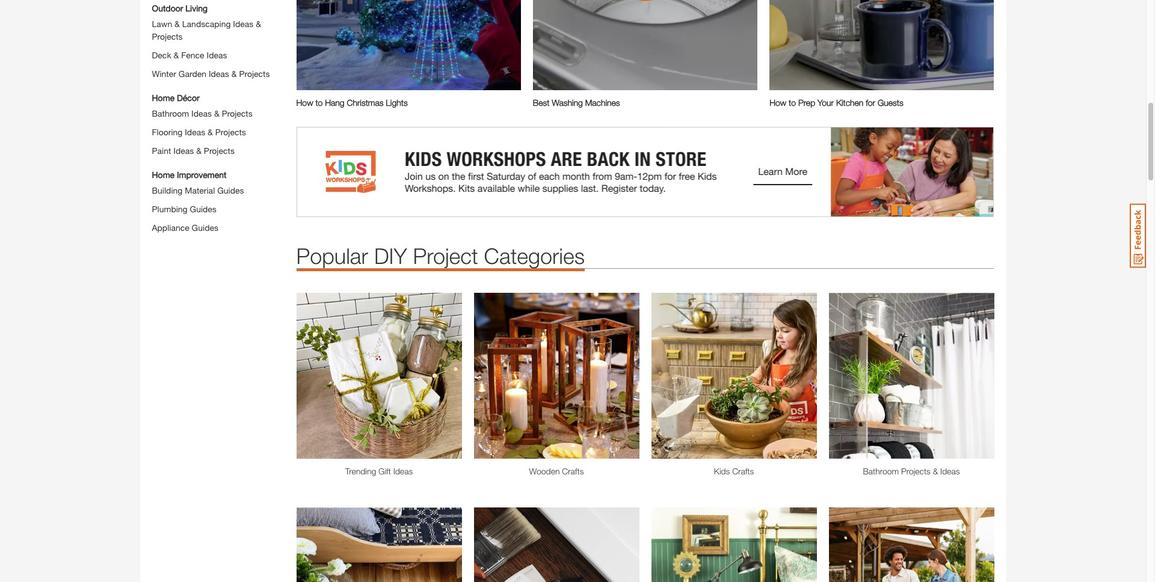 Task type: vqa. For each thing, say whether or not it's contained in the screenshot.
"Guides" associated with Plumbing Guides
yes



Task type: describe. For each thing, give the bounding box(es) containing it.
deck & fence ideas link
[[152, 50, 227, 60]]

kids crafts image
[[651, 293, 817, 459]]

guides for plumbing guides
[[190, 204, 217, 214]]

projects inside lawn & landscaping ideas & projects
[[152, 31, 183, 42]]

guides for appliance guides
[[192, 223, 218, 233]]

feedback link image
[[1130, 203, 1146, 268]]

gift
[[379, 466, 391, 477]]

décor
[[177, 93, 200, 103]]

flooring ideas & projects
[[152, 127, 246, 137]]

landscaping
[[182, 19, 231, 29]]

kids
[[714, 466, 730, 477]]

diy
[[374, 243, 407, 269]]

bathroom ideas & projects link
[[152, 108, 253, 119]]

diy wood projects image
[[474, 293, 639, 459]]

0 vertical spatial guides
[[217, 185, 244, 196]]

flooring
[[152, 127, 183, 137]]

machines
[[585, 98, 620, 108]]

how to hang christmas lights
[[296, 98, 408, 108]]

hang
[[325, 98, 345, 108]]

home décor
[[152, 93, 200, 103]]

how to hang christmas lights image
[[296, 0, 521, 91]]

prep
[[799, 98, 816, 108]]

wooden
[[529, 466, 560, 477]]

best
[[533, 98, 550, 108]]

landscaping projects & ideas image
[[829, 508, 995, 583]]

winter
[[152, 69, 176, 79]]

trending gift ideas
[[345, 466, 413, 477]]

improvement
[[177, 170, 227, 180]]

living
[[186, 3, 208, 13]]

deck
[[152, 50, 171, 60]]

kids crafts link
[[651, 465, 817, 478]]

bathroom ideas & projects
[[152, 108, 253, 119]]

categories
[[484, 243, 585, 269]]

paint ideas & projects
[[152, 146, 235, 156]]

outdoor living
[[152, 3, 208, 13]]

garden
[[179, 69, 206, 79]]

plumbing guides link
[[152, 204, 217, 214]]

home décor link
[[152, 92, 200, 104]]

how to prep your kitchen for guests image
[[770, 0, 995, 91]]

kids workshops are back in store - join us the first saturday of each month from 9am – 12pm for free kids workshops. register today. image
[[296, 127, 995, 218]]

ideas inside lawn & landscaping ideas & projects
[[233, 19, 254, 29]]

paint ideas & projects link
[[152, 146, 235, 156]]

plumbing
[[152, 204, 188, 214]]

for
[[866, 98, 876, 108]]

washing
[[552, 98, 583, 108]]



Task type: locate. For each thing, give the bounding box(es) containing it.
bathroom for bathroom ideas & projects
[[152, 108, 189, 119]]

christmas
[[347, 98, 384, 108]]

how for how to prep your kitchen for guests
[[770, 98, 787, 108]]

outdoor
[[152, 3, 183, 13]]

1 how from the left
[[296, 98, 313, 108]]

crafts for wooden crafts
[[562, 466, 584, 477]]

home for home décor
[[152, 93, 175, 103]]

& inside bathroom projects & ideas link
[[933, 466, 938, 477]]

kids crafts
[[714, 466, 754, 477]]

material
[[185, 185, 215, 196]]

appliance guides
[[152, 223, 218, 233]]

2 vertical spatial guides
[[192, 223, 218, 233]]

crafts right kids
[[732, 466, 754, 477]]

home improvement link
[[152, 169, 227, 181]]

appliance
[[152, 223, 189, 233]]

fence
[[181, 50, 204, 60]]

1 horizontal spatial to
[[789, 98, 796, 108]]

how to prep your kitchen for guests
[[770, 98, 904, 108]]

crafts
[[562, 466, 584, 477], [732, 466, 754, 477]]

0 horizontal spatial crafts
[[562, 466, 584, 477]]

your
[[818, 98, 834, 108]]

0 horizontal spatial how
[[296, 98, 313, 108]]

1 horizontal spatial bathroom
[[863, 466, 899, 477]]

popular
[[296, 243, 368, 269]]

how left the 'hang'
[[296, 98, 313, 108]]

wooden crafts
[[529, 466, 584, 477]]

guides
[[217, 185, 244, 196], [190, 204, 217, 214], [192, 223, 218, 233]]

0 horizontal spatial bathroom
[[152, 108, 189, 119]]

2 how from the left
[[770, 98, 787, 108]]

to for prep
[[789, 98, 796, 108]]

2 crafts from the left
[[732, 466, 754, 477]]

building material projects & ideas image
[[474, 508, 639, 583]]

bathroom
[[152, 108, 189, 119], [863, 466, 899, 477]]

1 horizontal spatial crafts
[[732, 466, 754, 477]]

building material guides link
[[152, 185, 244, 196]]

paint
[[152, 146, 171, 156]]

kitchen
[[836, 98, 864, 108]]

0 vertical spatial home
[[152, 93, 175, 103]]

project
[[413, 243, 478, 269]]

1 vertical spatial bathroom
[[863, 466, 899, 477]]

2 home from the top
[[152, 170, 175, 180]]

guides down material
[[190, 204, 217, 214]]

how
[[296, 98, 313, 108], [770, 98, 787, 108]]

flooring projects & ideas image
[[296, 508, 462, 583]]

1 home from the top
[[152, 93, 175, 103]]

to left the prep
[[789, 98, 796, 108]]

trending gift ideas link
[[296, 465, 462, 478]]

home for home improvement
[[152, 170, 175, 180]]

best washing machines
[[533, 98, 620, 108]]

trending gift ideas image
[[296, 293, 462, 459]]

bathroom projects & ideas
[[863, 466, 960, 477]]

lights
[[386, 98, 408, 108]]

0 horizontal spatial to
[[316, 98, 323, 108]]

plumbing guides
[[152, 204, 217, 214]]

paint projects & ideas image
[[651, 508, 817, 583]]

lawn & landscaping ideas & projects link
[[152, 19, 261, 42]]

appliance guides link
[[152, 223, 218, 233]]

popular diy project categories
[[296, 243, 585, 269]]

ideas
[[233, 19, 254, 29], [207, 50, 227, 60], [209, 69, 229, 79], [191, 108, 212, 119], [185, 127, 205, 137], [173, 146, 194, 156], [393, 466, 413, 477], [941, 466, 960, 477]]

winter garden ideas & projects
[[152, 69, 270, 79]]

0 vertical spatial bathroom
[[152, 108, 189, 119]]

bathroom for bathroom projects & ideas
[[863, 466, 899, 477]]

how left the prep
[[770, 98, 787, 108]]

home improvement
[[152, 170, 227, 180]]

winter garden ideas & projects link
[[152, 69, 270, 79]]

bathroom projects & ideas link
[[829, 465, 995, 478]]

1 vertical spatial guides
[[190, 204, 217, 214]]

flooring ideas & projects link
[[152, 127, 246, 137]]

to for hang
[[316, 98, 323, 108]]

wooden crafts link
[[474, 465, 639, 478]]

guides right material
[[217, 185, 244, 196]]

lawn & landscaping ideas & projects
[[152, 19, 261, 42]]

best washing machines image
[[533, 0, 758, 91]]

home down winter
[[152, 93, 175, 103]]

1 to from the left
[[316, 98, 323, 108]]

outdoor living link
[[152, 2, 208, 15]]

to
[[316, 98, 323, 108], [789, 98, 796, 108]]

guests
[[878, 98, 904, 108]]

trending
[[345, 466, 376, 477]]

home
[[152, 93, 175, 103], [152, 170, 175, 180]]

bathroom projects & ideas image
[[829, 293, 995, 459]]

1 vertical spatial home
[[152, 170, 175, 180]]

guides down 'plumbing guides' "link"
[[192, 223, 218, 233]]

1 horizontal spatial how
[[770, 98, 787, 108]]

to left the 'hang'
[[316, 98, 323, 108]]

projects
[[152, 31, 183, 42], [239, 69, 270, 79], [222, 108, 253, 119], [215, 127, 246, 137], [204, 146, 235, 156], [902, 466, 931, 477]]

deck & fence ideas
[[152, 50, 227, 60]]

lawn
[[152, 19, 172, 29]]

building material guides
[[152, 185, 244, 196]]

1 crafts from the left
[[562, 466, 584, 477]]

building
[[152, 185, 183, 196]]

crafts for kids crafts
[[732, 466, 754, 477]]

home up building
[[152, 170, 175, 180]]

&
[[175, 19, 180, 29], [256, 19, 261, 29], [174, 50, 179, 60], [232, 69, 237, 79], [214, 108, 220, 119], [208, 127, 213, 137], [196, 146, 202, 156], [933, 466, 938, 477]]

crafts right 'wooden'
[[562, 466, 584, 477]]

how for how to hang christmas lights
[[296, 98, 313, 108]]

2 to from the left
[[789, 98, 796, 108]]



